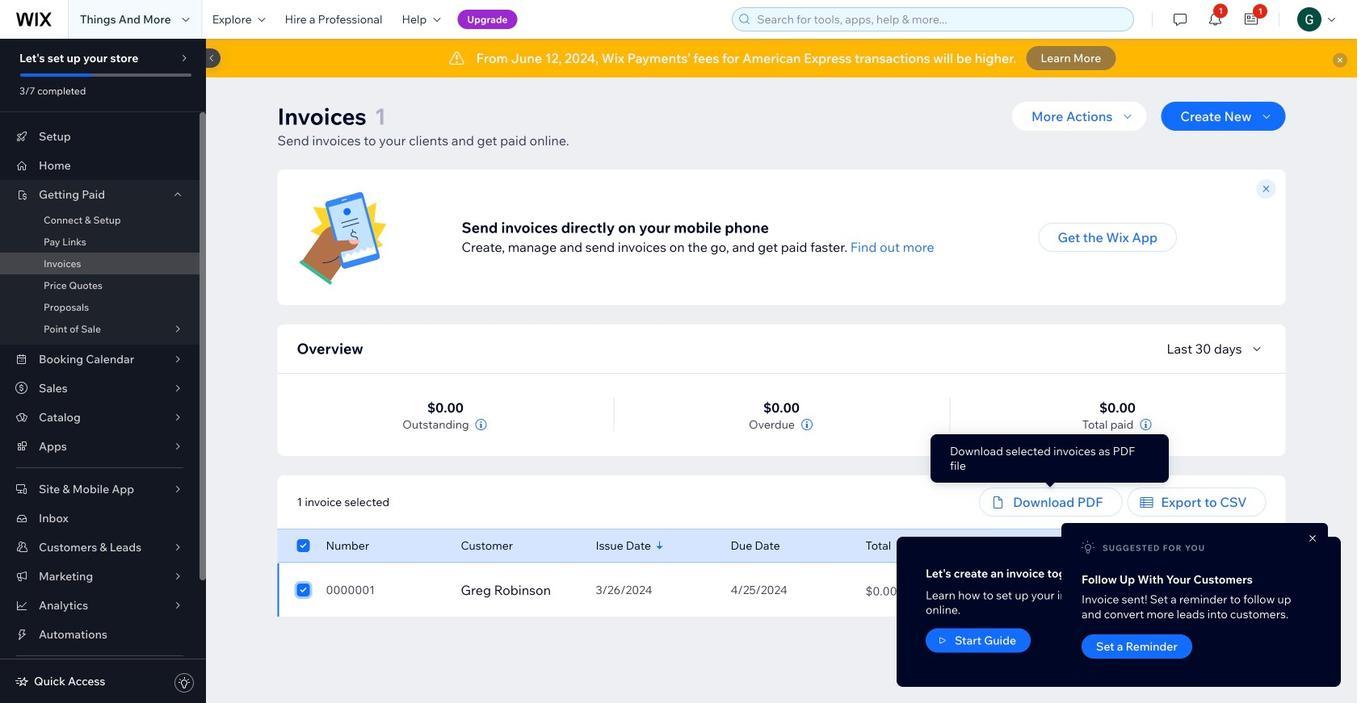 Task type: describe. For each thing, give the bounding box(es) containing it.
sidebar element
[[0, 36, 221, 704]]



Task type: locate. For each thing, give the bounding box(es) containing it.
Search for tools, apps, help & more... field
[[753, 8, 1129, 31]]

None checkbox
[[297, 537, 310, 556]]

alert
[[206, 39, 1358, 78]]

None checkbox
[[297, 581, 310, 600]]



Task type: vqa. For each thing, say whether or not it's contained in the screenshot.
Top corresponding to Top Paid Ad Campaigns
no



